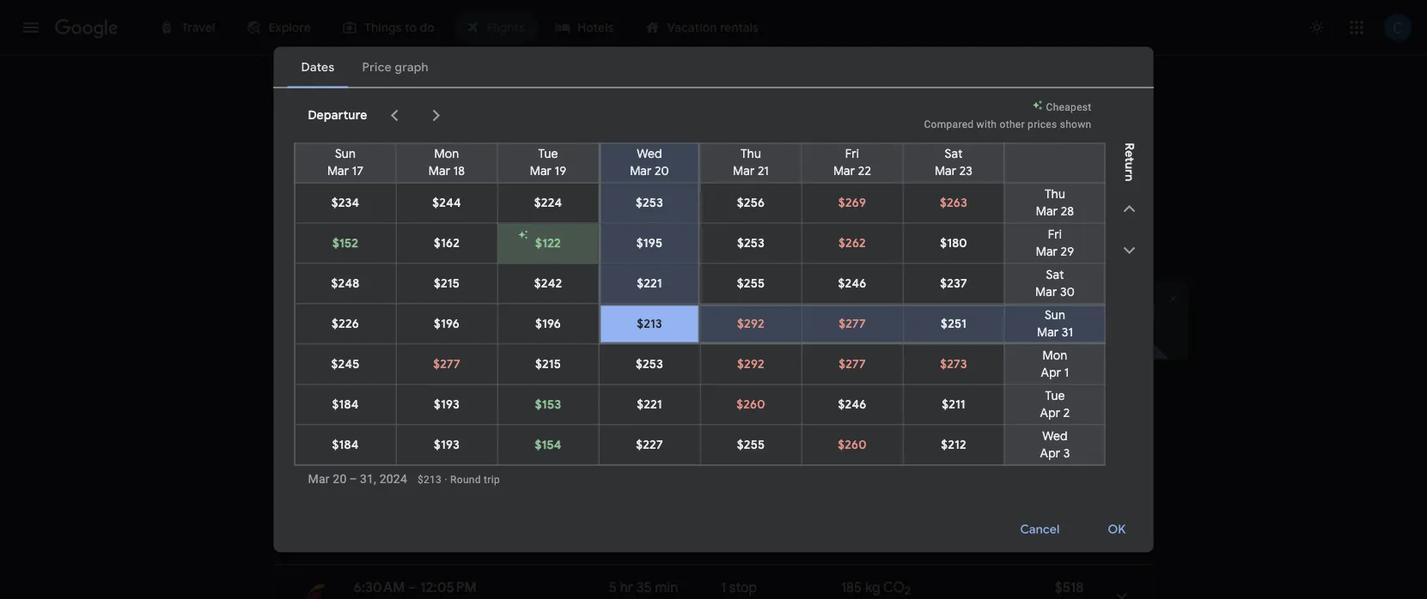 Task type: describe. For each thing, give the bounding box(es) containing it.
air
[[374, 471, 388, 483]]

1 button
[[395, 79, 464, 110]]

$154 button
[[498, 426, 599, 465]]

$242
[[534, 276, 562, 292]]

1 vertical spatial $260 button
[[802, 426, 903, 465]]

5 hr 35 min
[[609, 579, 678, 597]]

$213 · round trip
[[418, 474, 500, 486]]

min for 5 hr 35 min
[[655, 579, 678, 597]]

2 for 185
[[905, 585, 911, 599]]

kg for 185
[[865, 579, 881, 597]]

hr for 4
[[621, 369, 634, 386]]

round for $334
[[1037, 537, 1065, 549]]

$253 for $253 text field
[[1053, 450, 1084, 468]]

this price for this flight doesn't include overhead bin access. if you need a carry-on bag, use the bags filter to update prices. image
[[1035, 367, 1056, 387]]

$248
[[331, 276, 360, 292]]

co for 185
[[884, 579, 905, 597]]

$256
[[737, 196, 765, 211]]

$153 button
[[498, 385, 599, 425]]

$251 button
[[904, 306, 1004, 342]]

1 right 35
[[721, 579, 726, 597]]

mar left 31
[[1037, 325, 1059, 341]]

find the best price region
[[274, 242, 1206, 361]]

passenger assistance button
[[930, 325, 1036, 337]]

– for 9:50 am
[[409, 369, 417, 386]]

sun inside sun mar 17
[[335, 147, 356, 162]]

$234 button
[[295, 183, 396, 223]]

tap
[[354, 471, 371, 483]]

ok
[[1108, 523, 1126, 538]]

Arrival time: 12:05 PM. text field
[[420, 579, 477, 597]]

any dates
[[576, 251, 634, 266]]

213 US dollars text field
[[1056, 369, 1084, 386]]

$154
[[535, 438, 562, 453]]

sort by:
[[1082, 323, 1126, 339]]

departing
[[314, 299, 392, 321]]

price graph button
[[1026, 242, 1150, 272]]

price graph
[[1071, 249, 1137, 265]]

$273 button
[[904, 345, 1004, 385]]

1 stop flight. element for 5 hr 35 min
[[721, 579, 757, 599]]

all filters (1) button
[[274, 172, 387, 199]]

round trip for $213
[[1037, 391, 1084, 403]]

$162
[[434, 236, 460, 251]]

2024 inside mar 19 – 29, 2024
[[914, 311, 942, 325]]

$245 button
[[295, 345, 396, 385]]

1,644
[[473, 408, 501, 420]]

2 for 114
[[903, 374, 909, 389]]

6:10 am – 3:55 pm
[[354, 450, 468, 468]]

0 horizontal spatial $213
[[418, 474, 442, 486]]

$195 button
[[601, 224, 698, 263]]

$255 for 1st the $255 button from the bottom of the page
[[737, 438, 765, 453]]

1 $196 button from the left
[[397, 305, 497, 344]]

flights
[[396, 299, 446, 321]]

bags
[[652, 178, 680, 193]]

2 $221 from the top
[[637, 397, 662, 413]]

$211
[[942, 397, 966, 413]]

$196 for 2nd $196 button from left
[[535, 317, 561, 332]]

2 fees from the left
[[852, 325, 873, 337]]

1 left adult.
[[687, 325, 693, 337]]

graph
[[1103, 249, 1137, 265]]

45
[[637, 450, 653, 468]]

r
[[1122, 143, 1137, 151]]

all
[[306, 178, 321, 193]]

leaves leonardo da vinci–fiumicino airport at 6:30 am on wednesday, march 20 and arrives at marrakesh menara airport at 12:05 pm on wednesday, march 20. element
[[354, 579, 477, 597]]

$518
[[1055, 579, 1084, 597]]

trip for $213
[[1068, 391, 1084, 403]]

2 $292 button from the top
[[701, 345, 801, 385]]

19%
[[845, 390, 865, 402]]

leaves giovan battista pastine international airport at 9:50 am on wednesday, march 20 and arrives at marrakesh menara airport at 1:15 pm on wednesday, march 20. element
[[354, 369, 466, 386]]

1 vertical spatial apr
[[1040, 406, 1061, 422]]

1:15 pm
[[421, 369, 466, 386]]

adult.
[[696, 325, 723, 337]]

$334
[[1053, 515, 1084, 532]]

$153
[[535, 397, 561, 413]]

scroll down image
[[1119, 240, 1140, 261]]

1 $184 button from the top
[[295, 385, 396, 425]]

co for 202
[[886, 450, 908, 468]]

$152
[[332, 236, 358, 251]]

2 inside avoids as much co 2 as 1,644 trees absorb in a day
[[451, 412, 456, 422]]

connecting airports button
[[894, 172, 1049, 199]]

stop for 5 hr 35 min
[[730, 579, 757, 597]]

with
[[977, 118, 997, 130]]

departure
[[308, 108, 367, 123]]

r
[[1122, 170, 1137, 175]]

wed inside thu mar 28 fri mar 29 sat mar 30 sun mar 31 mon apr 1 tue apr 2 wed apr 3
[[1043, 429, 1068, 445]]

1 $255 button from the top
[[701, 264, 801, 304]]

2 vertical spatial apr
[[1040, 446, 1061, 462]]

best departing flights
[[274, 299, 446, 321]]

0 horizontal spatial 2024
[[380, 473, 407, 487]]

$213 for the $213 button
[[637, 317, 662, 332]]

$273
[[940, 357, 968, 373]]

22
[[858, 164, 872, 179]]

price for price
[[727, 178, 756, 193]]

1 vertical spatial $215
[[535, 357, 561, 373]]

0 horizontal spatial for
[[671, 325, 684, 337]]

$152 button
[[295, 224, 396, 263]]

required
[[567, 325, 607, 337]]

$263
[[940, 196, 968, 211]]

2 as from the left
[[459, 408, 471, 420]]

+
[[638, 325, 644, 337]]

2 $255 button from the top
[[701, 426, 801, 465]]

Departure text field
[[875, 118, 954, 164]]

wed inside wed mar 20
[[637, 147, 662, 162]]

wed mar 20
[[630, 147, 669, 179]]

1 $246 from the top
[[838, 276, 867, 292]]

$196 for second $196 button from right
[[434, 317, 460, 332]]

$277 button down convenience
[[397, 345, 497, 385]]

grid
[[982, 249, 1005, 265]]

min for 9 hr 45 min
[[656, 450, 679, 468]]

4
[[609, 369, 617, 386]]

mar inside the 'mon mar 18'
[[429, 164, 450, 179]]

operated by portugalia airlines
[[441, 471, 591, 483]]

2 $184 button from the top
[[295, 426, 396, 465]]

2 and from the left
[[811, 325, 829, 337]]

kg for 114
[[863, 369, 879, 386]]

mon mar 18
[[429, 147, 465, 179]]

1 vertical spatial $221 button
[[599, 385, 700, 425]]

connecting airports
[[905, 178, 1020, 193]]

3:55 pm
[[418, 450, 468, 468]]

fri mar 22
[[834, 147, 872, 179]]

mar inside fri mar 22
[[834, 164, 855, 179]]

$260 for leftmost $260 button
[[737, 397, 766, 413]]

thu for 28
[[1045, 187, 1066, 202]]

$292 for first $292 'button' from the top
[[737, 317, 765, 332]]

for inside for $122 change dates
[[945, 311, 961, 325]]

$237
[[940, 276, 968, 292]]

scroll right image
[[426, 105, 446, 126]]

3
[[1064, 446, 1070, 462]]

9:50 am – 1:15 pm ryanair
[[354, 369, 466, 402]]

for $122 change dates
[[914, 311, 994, 349]]

price
[[359, 325, 383, 337]]

1 stop for 5 hr 35 min
[[721, 579, 757, 597]]

$195
[[637, 236, 663, 251]]

$292 for second $292 'button'
[[737, 357, 765, 373]]

duration button
[[1056, 172, 1145, 199]]

bags button
[[642, 172, 709, 199]]

sun mar 17
[[327, 147, 364, 179]]

$269 button
[[802, 183, 903, 223]]

0 vertical spatial $253 button
[[601, 183, 698, 223]]

e
[[1122, 151, 1137, 157]]

$213 for $213 text field
[[1056, 369, 1084, 386]]

day
[[588, 408, 605, 420]]

travel
[[914, 294, 950, 308]]

1 vertical spatial $253 button
[[701, 224, 801, 263]]

$122 inside for $122 change dates
[[964, 311, 991, 325]]

total duration 5 hr 35 min. element
[[609, 579, 721, 599]]

absorb
[[531, 408, 565, 420]]

times
[[404, 178, 438, 193]]

based
[[312, 325, 341, 337]]

$277 for $277 button above 19%
[[839, 357, 866, 373]]

tue inside tue mar 19
[[538, 147, 558, 162]]

r e t u r n
[[1122, 143, 1137, 182]]

28
[[1061, 204, 1074, 220]]

19 – 29,
[[975, 294, 1019, 308]]

kg for 202
[[868, 450, 883, 468]]

mar inside sun mar 17
[[327, 164, 349, 179]]

0 vertical spatial $215
[[434, 276, 460, 292]]

1 horizontal spatial $215 button
[[498, 345, 599, 385]]

emissions
[[868, 390, 917, 402]]

334 US dollars text field
[[1053, 515, 1084, 532]]

1 fees from the left
[[647, 325, 668, 337]]

2 $246 button from the top
[[802, 385, 903, 425]]

round
[[450, 474, 481, 486]]

hr for 9
[[620, 450, 633, 468]]



Task type: locate. For each thing, give the bounding box(es) containing it.
$253 for the middle the $253 button
[[737, 236, 765, 251]]

$215 button down include
[[498, 345, 599, 385]]

hr right 9
[[620, 450, 633, 468]]

$277 up 19%
[[839, 357, 866, 373]]

2024 down travel
[[914, 311, 942, 325]]

1 vertical spatial $193 button
[[397, 426, 497, 465]]

emissions button
[[792, 172, 888, 199]]

19
[[555, 164, 567, 179]]

optional
[[726, 325, 767, 337]]

0 vertical spatial 2024
[[472, 251, 501, 266]]

hr inside 4 hr 25 min rak
[[621, 369, 634, 386]]

prices up $248
[[337, 251, 373, 266]]

0 vertical spatial $255
[[737, 276, 765, 292]]

hr right "5"
[[620, 579, 633, 597]]

price left graph
[[1071, 249, 1100, 265]]

$246 down $262
[[838, 276, 867, 292]]

– for 6:30 am
[[409, 579, 417, 597]]

fri up 22
[[846, 147, 860, 162]]

stops button
[[474, 172, 546, 199]]

0 horizontal spatial $215
[[434, 276, 460, 292]]

$184 button down "$245" button
[[295, 385, 396, 425]]

round for $213
[[1037, 391, 1065, 403]]

mon inside thu mar 28 fri mar 29 sat mar 30 sun mar 31 mon apr 1 tue apr 2 wed apr 3
[[1043, 349, 1068, 364]]

$253 up $334
[[1053, 450, 1084, 468]]

sat inside sat mar 23
[[945, 147, 963, 162]]

$193 down arrival time: 1:15 pm. text field
[[434, 397, 460, 413]]

0 horizontal spatial wed
[[637, 147, 662, 162]]

1 stop flight. element
[[721, 450, 757, 471], [721, 579, 757, 599]]

$256 button
[[701, 183, 801, 223]]

0 vertical spatial $193
[[434, 397, 460, 413]]

$122 up change dates button
[[964, 311, 991, 325]]

1 $221 from the top
[[637, 276, 662, 292]]

1 $255 from the top
[[737, 276, 765, 292]]

Departure time: 9:50 AM. text field
[[354, 369, 406, 386]]

as left 1,644 at bottom
[[459, 408, 471, 420]]

min right 35
[[655, 579, 678, 597]]

0 horizontal spatial 20 – 31,
[[333, 473, 376, 487]]

0 vertical spatial apr
[[1041, 366, 1062, 381]]

$253 button down 20
[[601, 183, 698, 223]]

sun inside thu mar 28 fri mar 29 sat mar 30 sun mar 31 mon apr 1 tue apr 2 wed apr 3
[[1045, 308, 1066, 324]]

portugal
[[391, 471, 432, 483]]

$262
[[839, 236, 866, 251]]

1
[[426, 87, 433, 101], [687, 325, 693, 337], [1065, 366, 1069, 381], [721, 450, 726, 468], [721, 579, 726, 597]]

0 vertical spatial dates
[[602, 251, 634, 266]]

$180 button
[[904, 224, 1004, 263]]

1 horizontal spatial $260
[[838, 438, 867, 453]]

duration
[[1067, 178, 1116, 193]]

1 vertical spatial hr
[[620, 450, 633, 468]]

all filters (1)
[[306, 178, 373, 193]]

$277
[[839, 317, 866, 332], [433, 357, 460, 373], [839, 357, 866, 373]]

co right 185
[[884, 579, 905, 597]]

co inside 114 kg co 2 -19% emissions
[[882, 369, 903, 386]]

1 horizontal spatial 2024
[[472, 251, 501, 266]]

$255 button up optional
[[701, 264, 801, 304]]

0 horizontal spatial fri
[[846, 147, 860, 162]]

round trip
[[1037, 391, 1084, 403], [1037, 537, 1084, 549]]

mar left 22
[[834, 164, 855, 179]]

sat up '30'
[[1046, 268, 1064, 283]]

1 horizontal spatial 20 – 31,
[[428, 251, 469, 266]]

– inside 9:50 am – 1:15 pm ryanair
[[409, 369, 417, 386]]

min inside 4 hr 25 min rak
[[655, 369, 679, 386]]

0 vertical spatial $221 button
[[601, 264, 698, 304]]

price
[[727, 178, 756, 193], [1071, 249, 1100, 265]]

1 vertical spatial $292
[[737, 357, 765, 373]]

0 vertical spatial hr
[[621, 369, 634, 386]]

mar 20 – 31, 2024 inside find the best price region
[[402, 251, 501, 266]]

total duration 4 hr 25 min. element
[[609, 369, 721, 389]]

$255 up optional
[[737, 276, 765, 292]]

$255 button
[[701, 264, 801, 304], [701, 426, 801, 465]]

$277 for $277 button on top of 114
[[839, 317, 866, 332]]

$260 down 19%
[[838, 438, 867, 453]]

ok button
[[1088, 510, 1147, 551]]

0 horizontal spatial dates
[[602, 251, 634, 266]]

sun
[[335, 147, 356, 162], [1045, 308, 1066, 324]]

a
[[580, 408, 585, 420]]

2 up emissions
[[903, 374, 909, 389]]

1 up scroll right image at the top left of the page
[[426, 87, 433, 101]]

prices right other
[[1028, 118, 1057, 130]]

$253 for the $253 button to the bottom
[[636, 357, 664, 373]]

2 horizontal spatial 2024
[[914, 311, 942, 325]]

1 1 stop from the top
[[721, 450, 757, 468]]

airlines inside popup button
[[563, 178, 606, 193]]

1 $193 from the top
[[434, 397, 460, 413]]

1 stop flight. element for 9 hr 45 min
[[721, 450, 757, 471]]

253 US dollars text field
[[1053, 450, 1084, 468]]

close image
[[1167, 293, 1181, 306]]

1 horizontal spatial dates
[[962, 333, 994, 349]]

assistance
[[984, 325, 1036, 337]]

$253 down bags
[[636, 196, 664, 211]]

30
[[1060, 285, 1075, 300]]

1 stop for 9 hr 45 min
[[721, 450, 757, 468]]

$262 button
[[802, 224, 903, 263]]

0 vertical spatial round trip
[[1037, 391, 1084, 403]]

mar left tap on the left bottom of the page
[[308, 473, 330, 487]]

kg right 185
[[865, 579, 881, 597]]

fri inside thu mar 28 fri mar 29 sat mar 30 sun mar 31 mon apr 1 tue apr 2 wed apr 3
[[1048, 227, 1062, 243]]

wed
[[637, 147, 662, 162], [1043, 429, 1068, 445]]

mar inside sat mar 23
[[935, 164, 957, 179]]

1 $193 button from the top
[[397, 385, 497, 425]]

2 for 202
[[908, 456, 914, 470]]

trip for $334
[[1068, 537, 1084, 549]]

1 vertical spatial $246
[[838, 397, 867, 413]]

mon up this price for this flight doesn't include overhead bin access. if you need a carry-on bag, use the bags filter to update prices. image
[[1043, 349, 1068, 364]]

t
[[1122, 157, 1137, 162]]

$184
[[332, 397, 359, 413], [332, 438, 359, 453]]

Arrival time: 3:55 PM. text field
[[418, 450, 468, 468]]

leaves leonardo da vinci–fiumicino airport at 6:10 am on wednesday, march 20 and arrives at marrakesh menara airport at 3:55 pm on wednesday, march 20. element
[[354, 450, 468, 468]]

1 horizontal spatial and
[[811, 325, 829, 337]]

0 horizontal spatial fees
[[647, 325, 668, 337]]

sun up 17
[[335, 147, 356, 162]]

2 $193 from the top
[[434, 438, 460, 453]]

fri inside fri mar 22
[[846, 147, 860, 162]]

0 vertical spatial $255 button
[[701, 264, 801, 304]]

mon inside the 'mon mar 18'
[[435, 147, 459, 162]]

$292 left charges
[[737, 317, 765, 332]]

202
[[841, 450, 865, 468]]

scroll left image
[[385, 105, 405, 126]]

20 – 31, down $244 button on the left top of page
[[428, 251, 469, 266]]

mar 20 – 31, 2024 down $244 button on the left top of page
[[402, 251, 501, 266]]

ranked
[[274, 325, 309, 337]]

tue mar 19
[[530, 147, 567, 179]]

1 horizontal spatial $260 button
[[802, 426, 903, 465]]

(1)
[[360, 178, 373, 193]]

dates
[[602, 251, 634, 266], [962, 333, 994, 349]]

0 horizontal spatial as
[[393, 408, 404, 420]]

$215 up "flights"
[[434, 276, 460, 292]]

$122 button
[[498, 224, 599, 263]]

0 vertical spatial –
[[409, 369, 417, 386]]

best
[[274, 299, 310, 321]]

1 round from the top
[[1037, 391, 1065, 403]]

$253 up rak
[[636, 357, 664, 373]]

20 – 31, down 6:10 am text box
[[333, 473, 376, 487]]

– right 6:30 am text field
[[409, 579, 417, 597]]

1 horizontal spatial $196 button
[[498, 305, 599, 344]]

1 right $227 'button'
[[721, 450, 726, 468]]

2 vertical spatial min
[[655, 579, 678, 597]]

1 vertical spatial prices
[[337, 251, 373, 266]]

$253 button up rak
[[599, 345, 700, 385]]

$277 for $277 button underneath convenience
[[433, 357, 460, 373]]

0 vertical spatial airlines
[[563, 178, 606, 193]]

20
[[655, 164, 669, 179]]

1 vertical spatial $260
[[838, 438, 867, 453]]

$213 left ·
[[418, 474, 442, 486]]

1 horizontal spatial $196
[[535, 317, 561, 332]]

price inside button
[[1071, 249, 1100, 265]]

scroll up image
[[1119, 199, 1140, 220]]

mar right learn more about tracked prices "icon"
[[402, 251, 425, 266]]

– for 6:10 am
[[407, 450, 415, 468]]

1 vertical spatial wed
[[1043, 429, 1068, 445]]

0 vertical spatial fri
[[846, 147, 860, 162]]

0 vertical spatial $193 button
[[397, 385, 497, 425]]

1 $246 button from the top
[[802, 264, 903, 304]]

tue
[[538, 147, 558, 162], [1045, 389, 1065, 404]]

$221 up the $213 button
[[637, 276, 662, 292]]

1 vertical spatial mar 20 – 31, 2024
[[308, 473, 407, 487]]

mar inside tue mar 19
[[530, 164, 552, 179]]

0 vertical spatial $213
[[637, 317, 662, 332]]

thu mar 28 fri mar 29 sat mar 30 sun mar 31 mon apr 1 tue apr 2 wed apr 3
[[1036, 187, 1075, 462]]

$221
[[637, 276, 662, 292], [637, 397, 662, 413]]

1 1 stop flight. element from the top
[[721, 450, 757, 471]]

nonstop
[[721, 369, 774, 386]]

$224
[[534, 196, 562, 211]]

2 inside thu mar 28 fri mar 29 sat mar 30 sun mar 31 mon apr 1 tue apr 2 wed apr 3
[[1064, 406, 1070, 422]]

hr right 4 at the bottom left of page
[[621, 369, 634, 386]]

avoids
[[357, 408, 390, 420]]

Departure time: 6:30 AM. text field
[[354, 579, 405, 597]]

1 vertical spatial 20 – 31,
[[333, 473, 376, 487]]

2 vertical spatial $213
[[418, 474, 442, 486]]

2 $255 from the top
[[737, 438, 765, 453]]

0 horizontal spatial $122
[[536, 236, 561, 251]]

1 and from the left
[[386, 325, 404, 337]]

$260 button down optional
[[701, 385, 801, 425]]

$213 inside button
[[637, 317, 662, 332]]

$277 down convenience
[[433, 357, 460, 373]]

$193 up ·
[[434, 438, 460, 453]]

1 vertical spatial $122
[[964, 311, 991, 325]]

mar left '30'
[[1036, 285, 1057, 300]]

114 kg co 2 -19% emissions
[[841, 369, 917, 402]]

round down this price for this flight doesn't include overhead bin access. if you need a carry-on bag, use the bags filter to update prices. image
[[1037, 391, 1065, 403]]

fri
[[846, 147, 860, 162], [1048, 227, 1062, 243]]

1 round trip from the top
[[1037, 391, 1084, 403]]

2 round from the top
[[1037, 537, 1065, 549]]

$277 button up 114
[[802, 306, 903, 342]]

1 vertical spatial $213
[[1056, 369, 1084, 386]]

None search field
[[274, 79, 1154, 228]]

0 vertical spatial tue
[[538, 147, 558, 162]]

1 vertical spatial $184 button
[[295, 426, 396, 465]]

2024
[[472, 251, 501, 266], [914, 311, 942, 325], [380, 473, 407, 487]]

0 vertical spatial mon
[[435, 147, 459, 162]]

– up portugal
[[407, 450, 415, 468]]

co inside 185 kg co 2
[[884, 579, 905, 597]]

prices inside find the best price region
[[337, 251, 373, 266]]

sat mar 23
[[935, 147, 973, 179]]

0 vertical spatial $260 button
[[701, 385, 801, 425]]

0 horizontal spatial $260
[[737, 397, 766, 413]]

mar inside mar 19 – 29, 2024
[[950, 294, 972, 308]]

$212 button
[[904, 426, 1004, 465]]

Arrival time: 1:15 PM. text field
[[421, 369, 466, 386]]

$215 down include
[[535, 357, 561, 373]]

0 vertical spatial $292
[[737, 317, 765, 332]]

1 inside thu mar 28 fri mar 29 sat mar 30 sun mar 31 mon apr 1 tue apr 2 wed apr 3
[[1065, 366, 1069, 381]]

2 inside 185 kg co 2
[[905, 585, 911, 599]]

portugalia
[[502, 471, 552, 483]]

0 horizontal spatial prices
[[337, 251, 373, 266]]

$277 button up 19%
[[802, 345, 903, 385]]

$292 down optional
[[737, 357, 765, 373]]

$260 button
[[701, 385, 801, 425], [802, 426, 903, 465]]

$122 down $224
[[536, 236, 561, 251]]

2 vertical spatial trip
[[1068, 537, 1084, 549]]

0 vertical spatial $122
[[536, 236, 561, 251]]

1 vertical spatial $255
[[737, 438, 765, 453]]

mar 19 – 29, 2024
[[914, 294, 1019, 325]]

2 inside 202 kg co 2
[[908, 456, 914, 470]]

$184 button up tap on the left bottom of the page
[[295, 426, 396, 465]]

airlines inside best departing flights main content
[[555, 471, 591, 483]]

co right much
[[437, 408, 451, 420]]

1 inside popup button
[[426, 87, 433, 101]]

0 vertical spatial $184
[[332, 397, 359, 413]]

12:05 pm
[[420, 579, 477, 597]]

20 – 31,
[[428, 251, 469, 266], [333, 473, 376, 487]]

$260 down nonstop flight. element
[[737, 397, 766, 413]]

$213 down 31
[[1056, 369, 1084, 386]]

swap origin and destination. image
[[537, 131, 557, 151]]

0 horizontal spatial $215 button
[[397, 264, 497, 304]]

0 vertical spatial 1 stop flight. element
[[721, 450, 757, 471]]

1 vertical spatial mon
[[1043, 349, 1068, 364]]

trees
[[504, 408, 529, 420]]

2 1 stop flight. element from the top
[[721, 579, 757, 599]]

1 vertical spatial 2024
[[914, 311, 942, 325]]

prices
[[1028, 118, 1057, 130], [337, 251, 373, 266]]

0 vertical spatial wed
[[637, 147, 662, 162]]

and
[[386, 325, 404, 337], [811, 325, 829, 337]]

2 $193 button from the top
[[397, 426, 497, 465]]

tue up 19
[[538, 147, 558, 162]]

2 $196 button from the left
[[498, 305, 599, 344]]

$196 button down $242 button
[[498, 305, 599, 344]]

wed up 20
[[637, 147, 662, 162]]

thu inside thu mar 28 fri mar 29 sat mar 30 sun mar 31 mon apr 1 tue apr 2 wed apr 3
[[1045, 187, 1066, 202]]

in
[[568, 408, 577, 420]]

20 – 31, inside find the best price region
[[428, 251, 469, 266]]

2 $184 from the top
[[332, 438, 359, 453]]

this price for this flight doesn't include overhead bin access. if you need a carry-on bag, use the bags filter to update prices. image
[[1032, 513, 1053, 533]]

learn more about tracked prices image
[[377, 251, 392, 266]]

$260 for the bottom $260 button
[[838, 438, 867, 453]]

1 horizontal spatial mon
[[1043, 349, 1068, 364]]

co inside avoids as much co 2 as 1,644 trees absorb in a day
[[437, 408, 451, 420]]

$234
[[331, 196, 360, 211]]

2 round trip from the top
[[1037, 537, 1084, 549]]

connecting
[[905, 178, 972, 193]]

$269
[[839, 196, 866, 211]]

$196 button
[[397, 305, 497, 344], [498, 305, 599, 344]]

2 1 stop from the top
[[721, 579, 757, 597]]

min right 25
[[655, 369, 679, 386]]

dates right any
[[602, 251, 634, 266]]

Return text field
[[1021, 118, 1100, 164]]

$253
[[636, 196, 664, 211], [737, 236, 765, 251], [636, 357, 664, 373], [1053, 450, 1084, 468]]

$246 down 114
[[838, 397, 867, 413]]

round down this price for this flight doesn't include overhead bin access. if you need a carry-on bag, use the bags filter to update prices. icon
[[1037, 537, 1065, 549]]

1 horizontal spatial thu
[[1045, 187, 1066, 202]]

2 horizontal spatial $213
[[1056, 369, 1084, 386]]

dates inside for $122 change dates
[[962, 333, 994, 349]]

0 horizontal spatial $260 button
[[701, 385, 801, 425]]

1 vertical spatial min
[[656, 450, 679, 468]]

0 horizontal spatial $196 button
[[397, 305, 497, 344]]

mar left 19
[[530, 164, 552, 179]]

mar left 28
[[1036, 204, 1058, 220]]

2 $196 from the left
[[535, 317, 561, 332]]

9 hr 45 min
[[609, 450, 679, 468]]

mar left 29
[[1036, 245, 1058, 260]]

1 vertical spatial $255 button
[[701, 426, 801, 465]]

114
[[841, 369, 860, 386]]

$245
[[331, 357, 360, 373]]

by:
[[1109, 323, 1126, 339]]

0 vertical spatial sat
[[945, 147, 963, 162]]

kg inside 202 kg co 2
[[868, 450, 883, 468]]

mar left 20
[[630, 164, 652, 179]]

0 vertical spatial prices
[[1028, 118, 1057, 130]]

1 $184 from the top
[[332, 397, 359, 413]]

airlines button
[[553, 172, 635, 199]]

price inside popup button
[[727, 178, 756, 193]]

2 right 202
[[908, 456, 914, 470]]

0 vertical spatial $246
[[838, 276, 867, 292]]

2 vertical spatial 2024
[[380, 473, 407, 487]]

2 inside 114 kg co 2 -19% emissions
[[903, 374, 909, 389]]

$292 button
[[701, 306, 801, 342], [701, 345, 801, 385]]

thu for 21
[[741, 147, 761, 162]]

1 vertical spatial $221
[[637, 397, 662, 413]]

$246
[[838, 276, 867, 292], [838, 397, 867, 413]]

filters
[[323, 178, 357, 193]]

mar 20 – 31, 2024 down 6:10 am text box
[[308, 473, 407, 487]]

for
[[945, 311, 961, 325], [671, 325, 684, 337]]

1 horizontal spatial for
[[945, 311, 961, 325]]

$253 for top the $253 button
[[636, 196, 664, 211]]

stop for 9 hr 45 min
[[730, 450, 757, 468]]

1 $292 button from the top
[[701, 306, 801, 342]]

wed up 3
[[1043, 429, 1068, 445]]

none search field containing all filters (1)
[[274, 79, 1154, 228]]

hr for 5
[[620, 579, 633, 597]]

1 vertical spatial $193
[[434, 438, 460, 453]]

thu
[[741, 147, 761, 162], [1045, 187, 1066, 202]]

1 horizontal spatial $215
[[535, 357, 561, 373]]

include
[[529, 325, 564, 337]]

mar left 23
[[935, 164, 957, 179]]

2 stop from the top
[[730, 579, 757, 597]]

trip right round
[[484, 474, 500, 486]]

2 $292 from the top
[[737, 357, 765, 373]]

$213
[[637, 317, 662, 332], [1056, 369, 1084, 386], [418, 474, 442, 486]]

$196 up arrival time: 1:15 pm. text field
[[434, 317, 460, 332]]

sun up 31
[[1045, 308, 1066, 324]]

best departing flights main content
[[274, 242, 1206, 600]]

$221 button up $227 'button'
[[599, 385, 700, 425]]

mar left 21
[[733, 164, 755, 179]]

min for 4 hr 25 min rak
[[655, 369, 679, 386]]

213 US dollars text field
[[418, 474, 442, 486]]

round trip for $334
[[1037, 537, 1084, 549]]

0 vertical spatial $246 button
[[802, 264, 903, 304]]

2 $246 from the top
[[838, 397, 867, 413]]

price for price graph
[[1071, 249, 1100, 265]]

charges
[[769, 325, 808, 337]]

kg inside 114 kg co 2 -19% emissions
[[863, 369, 879, 386]]

co for 114
[[882, 369, 903, 386]]

1 as from the left
[[393, 408, 404, 420]]

1 vertical spatial $215 button
[[498, 345, 599, 385]]

2 vertical spatial $253 button
[[599, 345, 700, 385]]

$213 inside best departing flights main content
[[1056, 369, 1084, 386]]

tap air portugal
[[354, 471, 432, 483]]

thu inside thu mar 21
[[741, 147, 761, 162]]

0 vertical spatial min
[[655, 369, 679, 386]]

1 horizontal spatial sun
[[1045, 308, 1066, 324]]

518 US dollars text field
[[1055, 579, 1084, 597]]

1 $292 from the top
[[737, 317, 765, 332]]

co up emissions
[[882, 369, 903, 386]]

taxes
[[609, 325, 635, 337]]

trip down 334 us dollars text box
[[1068, 537, 1084, 549]]

$253 down $256 button
[[737, 236, 765, 251]]

fees right bag at the right
[[852, 325, 873, 337]]

emissions
[[802, 178, 858, 193]]

1 vertical spatial thu
[[1045, 187, 1066, 202]]

thu up 28
[[1045, 187, 1066, 202]]

trip down $213 text field
[[1068, 391, 1084, 403]]

$193 for second $193 button from the top
[[434, 438, 460, 453]]

2 vertical spatial kg
[[865, 579, 881, 597]]

$213 right taxes at the bottom left of page
[[637, 317, 662, 332]]

total duration 9 hr 45 min. element
[[609, 450, 721, 471]]

1 vertical spatial trip
[[484, 474, 500, 486]]

0 horizontal spatial sat
[[945, 147, 963, 162]]

0 vertical spatial mar 20 – 31, 2024
[[402, 251, 501, 266]]

$221 button
[[601, 264, 698, 304], [599, 385, 700, 425]]

1 vertical spatial 1 stop
[[721, 579, 757, 597]]

1 horizontal spatial sat
[[1046, 268, 1064, 283]]

u
[[1122, 162, 1137, 170]]

1 vertical spatial airlines
[[555, 471, 591, 483]]

mar inside wed mar 20
[[630, 164, 652, 179]]

$212
[[941, 438, 967, 453]]

$122 inside the $122 button
[[536, 236, 561, 251]]

$196 right prices
[[535, 317, 561, 332]]

round trip down $213 text field
[[1037, 391, 1084, 403]]

2 vertical spatial –
[[409, 579, 417, 597]]

kg inside 185 kg co 2
[[865, 579, 881, 597]]

mar down $237
[[950, 294, 972, 308]]

sat inside thu mar 28 fri mar 29 sat mar 30 sun mar 31 mon apr 1 tue apr 2 wed apr 3
[[1046, 268, 1064, 283]]

mar inside thu mar 21
[[733, 164, 755, 179]]

1 vertical spatial $184
[[332, 438, 359, 453]]

and left bag at the right
[[811, 325, 829, 337]]

co right 202
[[886, 450, 908, 468]]

0 vertical spatial 20 – 31,
[[428, 251, 469, 266]]

1 $196 from the left
[[434, 317, 460, 332]]

Departure time: 6:10 AM. text field
[[354, 450, 403, 468]]

–
[[409, 369, 417, 386], [407, 450, 415, 468], [409, 579, 417, 597]]

fri up 29
[[1048, 227, 1062, 243]]

stop right "total duration 9 hr 45 min." element
[[730, 450, 757, 468]]

mar left 18
[[429, 164, 450, 179]]

0 horizontal spatial and
[[386, 325, 404, 337]]

nonstop flight. element
[[721, 369, 774, 389]]

1 vertical spatial fri
[[1048, 227, 1062, 243]]

thu up 21
[[741, 147, 761, 162]]

co inside 202 kg co 2
[[886, 450, 908, 468]]

tue inside thu mar 28 fri mar 29 sat mar 30 sun mar 31 mon apr 1 tue apr 2 wed apr 3
[[1045, 389, 1065, 404]]

185 kg co 2
[[841, 579, 911, 599]]

1 vertical spatial round trip
[[1037, 537, 1084, 549]]

mar left 17
[[327, 164, 349, 179]]

mar 20 – 31, 2024
[[402, 251, 501, 266], [308, 473, 407, 487]]

1 horizontal spatial fees
[[852, 325, 873, 337]]

0 vertical spatial $260
[[737, 397, 766, 413]]

$253 inside best departing flights main content
[[1053, 450, 1084, 468]]

$255 for second the $255 button from the bottom
[[737, 276, 765, 292]]

$277 left may
[[839, 317, 866, 332]]

202 kg co 2
[[841, 450, 914, 470]]

185
[[841, 579, 862, 597]]

$193 for 1st $193 button from the top
[[434, 397, 460, 413]]

$260 button down 19%
[[802, 426, 903, 465]]

1 horizontal spatial tue
[[1045, 389, 1065, 404]]

1 stop from the top
[[730, 450, 757, 468]]



Task type: vqa. For each thing, say whether or not it's contained in the screenshot.


